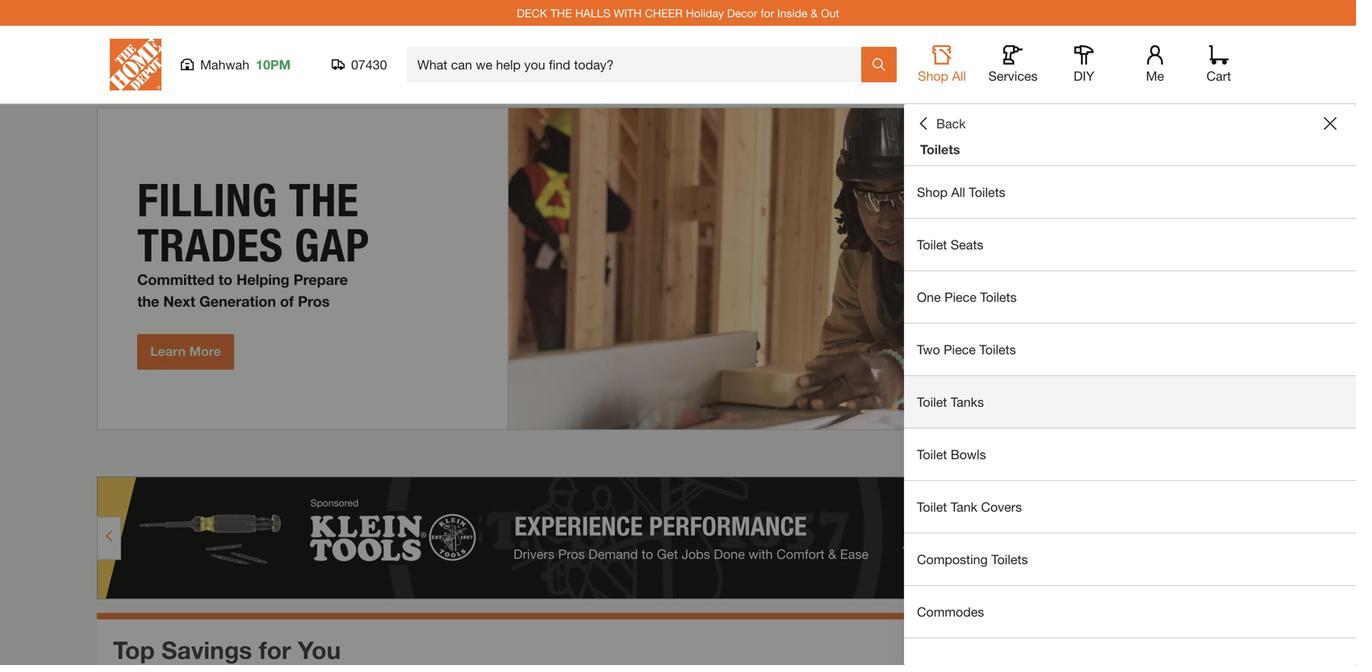 Task type: describe. For each thing, give the bounding box(es) containing it.
back
[[936, 116, 966, 131]]

tank
[[951, 499, 978, 515]]

toilet tanks
[[917, 394, 984, 410]]

image for filling the trades gap committed to helping prepare  the next generation of pros image
[[97, 107, 1259, 430]]

toilet seats link
[[904, 219, 1356, 270]]

two
[[917, 342, 940, 357]]

one
[[917, 289, 941, 305]]

deck
[[517, 6, 547, 20]]

feedback link image
[[1334, 273, 1356, 360]]

mahwah 10pm
[[200, 57, 291, 72]]

What can we help you find today? search field
[[417, 48, 860, 82]]

with
[[614, 6, 642, 20]]

tanks
[[951, 394, 984, 410]]

mahwah
[[200, 57, 249, 72]]

top
[[113, 635, 155, 664]]

holiday
[[686, 6, 724, 20]]

services
[[988, 68, 1038, 84]]

0 horizontal spatial for
[[259, 635, 291, 664]]

all for shop all
[[952, 68, 966, 84]]

bowls
[[951, 447, 986, 462]]

you
[[298, 635, 341, 664]]

diy button
[[1058, 45, 1110, 84]]

07430
[[351, 57, 387, 72]]

commodes link
[[904, 586, 1356, 638]]

toilet seats
[[917, 237, 983, 252]]

diy
[[1074, 68, 1095, 84]]

cheer
[[645, 6, 683, 20]]

toilet for toilet tanks
[[917, 394, 947, 410]]

seats
[[951, 237, 983, 252]]

all for shop all toilets
[[951, 184, 965, 200]]

decor
[[727, 6, 757, 20]]

0 vertical spatial for
[[761, 6, 774, 20]]

out
[[821, 6, 839, 20]]

the
[[550, 6, 572, 20]]

back button
[[917, 115, 966, 132]]

covers
[[981, 499, 1022, 515]]

toilets for one piece toilets
[[980, 289, 1017, 305]]

one piece toilets
[[917, 289, 1017, 305]]

commodes
[[917, 604, 984, 620]]

shop all toilets link
[[904, 166, 1356, 218]]

services button
[[987, 45, 1039, 84]]



Task type: vqa. For each thing, say whether or not it's contained in the screenshot.
How to Change a Shower Head IMAGE
no



Task type: locate. For each thing, give the bounding box(es) containing it.
one piece toilets link
[[904, 271, 1356, 323]]

the home depot logo image
[[110, 39, 161, 90]]

cart link
[[1201, 45, 1237, 84]]

deck the halls with cheer holiday decor for inside & out link
[[517, 6, 839, 20]]

1 vertical spatial shop
[[917, 184, 948, 200]]

toilets inside the two piece toilets link
[[979, 342, 1016, 357]]

toilet tank covers
[[917, 499, 1022, 515]]

toilet for toilet bowls
[[917, 447, 947, 462]]

&
[[811, 6, 818, 20]]

me button
[[1129, 45, 1181, 84]]

0 vertical spatial all
[[952, 68, 966, 84]]

all inside button
[[952, 68, 966, 84]]

toilets down "seats"
[[980, 289, 1017, 305]]

for left inside
[[761, 6, 774, 20]]

shop all button
[[916, 45, 968, 84]]

shop
[[918, 68, 948, 84], [917, 184, 948, 200]]

piece
[[945, 289, 977, 305], [944, 342, 976, 357]]

shop all toilets
[[917, 184, 1005, 200]]

shop up back button at the top right of page
[[918, 68, 948, 84]]

toilet tanks link
[[904, 376, 1356, 428]]

toilet left tank
[[917, 499, 947, 515]]

toilets for two piece toilets
[[979, 342, 1016, 357]]

piece for two
[[944, 342, 976, 357]]

1 vertical spatial all
[[951, 184, 965, 200]]

shop inside "menu"
[[917, 184, 948, 200]]

menu
[[904, 166, 1356, 639]]

drawer close image
[[1324, 117, 1337, 130]]

shop inside button
[[918, 68, 948, 84]]

savings
[[161, 635, 252, 664]]

10pm
[[256, 57, 291, 72]]

all up back at the right of page
[[952, 68, 966, 84]]

toilet bowls
[[917, 447, 986, 462]]

0 vertical spatial shop
[[918, 68, 948, 84]]

piece for one
[[945, 289, 977, 305]]

toilet left "bowls"
[[917, 447, 947, 462]]

piece right one
[[945, 289, 977, 305]]

4 toilet from the top
[[917, 499, 947, 515]]

all
[[952, 68, 966, 84], [951, 184, 965, 200]]

composting toilets link
[[904, 534, 1356, 585]]

toilets inside shop all toilets link
[[969, 184, 1005, 200]]

toilet
[[917, 237, 947, 252], [917, 394, 947, 410], [917, 447, 947, 462], [917, 499, 947, 515]]

toilets for shop all toilets
[[969, 184, 1005, 200]]

halls
[[575, 6, 611, 20]]

top savings for you
[[113, 635, 341, 664]]

toilets inside the "composting toilets" link
[[991, 552, 1028, 567]]

for
[[761, 6, 774, 20], [259, 635, 291, 664]]

toilets inside one piece toilets link
[[980, 289, 1017, 305]]

1 toilet from the top
[[917, 237, 947, 252]]

1 horizontal spatial for
[[761, 6, 774, 20]]

composting toilets
[[917, 552, 1028, 567]]

all up toilet seats
[[951, 184, 965, 200]]

toilet left "seats"
[[917, 237, 947, 252]]

toilets up "seats"
[[969, 184, 1005, 200]]

for left you
[[259, 635, 291, 664]]

toilets down the covers
[[991, 552, 1028, 567]]

1 vertical spatial for
[[259, 635, 291, 664]]

two piece toilets
[[917, 342, 1016, 357]]

toilets up the "tanks"
[[979, 342, 1016, 357]]

menu containing shop all toilets
[[904, 166, 1356, 639]]

toilet bowls link
[[904, 429, 1356, 480]]

toilets
[[920, 142, 960, 157], [969, 184, 1005, 200], [980, 289, 1017, 305], [979, 342, 1016, 357], [991, 552, 1028, 567]]

shop for shop all
[[918, 68, 948, 84]]

deck the halls with cheer holiday decor for inside & out
[[517, 6, 839, 20]]

cart
[[1207, 68, 1231, 84]]

0 vertical spatial piece
[[945, 289, 977, 305]]

composting
[[917, 552, 988, 567]]

piece right two
[[944, 342, 976, 357]]

shop for shop all toilets
[[917, 184, 948, 200]]

toilet for toilet tank covers
[[917, 499, 947, 515]]

3 toilet from the top
[[917, 447, 947, 462]]

1 vertical spatial piece
[[944, 342, 976, 357]]

2 toilet from the top
[[917, 394, 947, 410]]

shop all
[[918, 68, 966, 84]]

toilet left the "tanks"
[[917, 394, 947, 410]]

two piece toilets link
[[904, 324, 1356, 375]]

toilet tank covers link
[[904, 481, 1356, 533]]

all inside "menu"
[[951, 184, 965, 200]]

me
[[1146, 68, 1164, 84]]

toilet for toilet seats
[[917, 237, 947, 252]]

shop up toilet seats
[[917, 184, 948, 200]]

inside
[[777, 6, 807, 20]]

07430 button
[[332, 57, 387, 73]]

toilets down back button at the top right of page
[[920, 142, 960, 157]]



